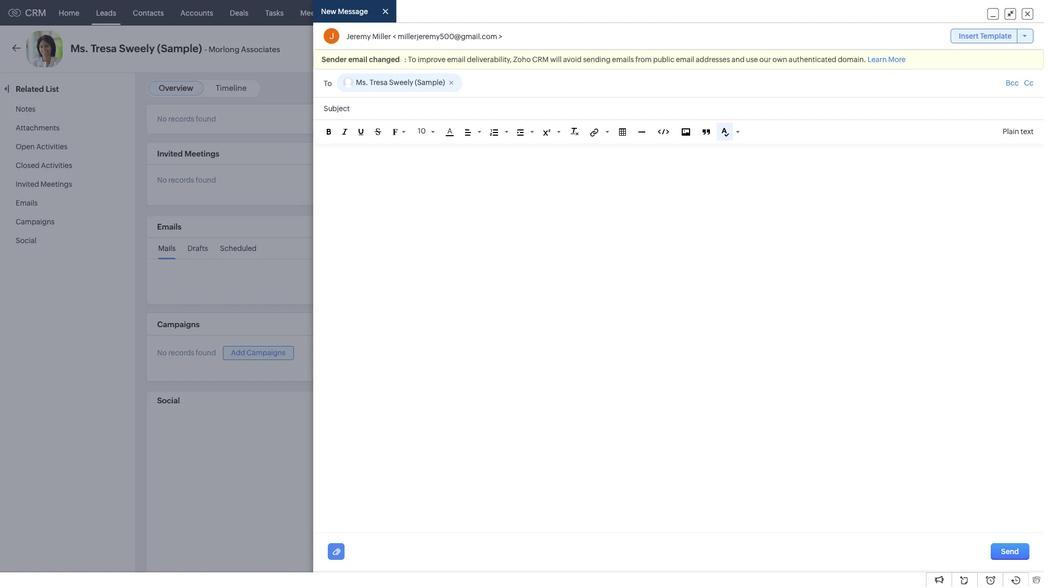 Task type: locate. For each thing, give the bounding box(es) containing it.
open
[[16, 143, 35, 151]]

and
[[732, 56, 745, 64]]

no
[[157, 115, 167, 123], [157, 176, 167, 185], [157, 349, 167, 358]]

avoid
[[564, 56, 582, 64]]

accounts
[[181, 9, 213, 17]]

0 horizontal spatial meetings
[[41, 180, 72, 189]]

convert button
[[872, 41, 922, 57]]

1 horizontal spatial email
[[447, 56, 466, 64]]

use
[[747, 56, 759, 64]]

crm
[[25, 7, 46, 18], [533, 56, 549, 64]]

no records found
[[157, 115, 216, 123], [157, 176, 216, 185], [157, 349, 216, 358]]

2 vertical spatial records
[[169, 349, 194, 358]]

activities up invited meetings link
[[41, 161, 72, 170]]

found
[[196, 115, 216, 123], [196, 176, 216, 185], [196, 349, 216, 358]]

tresa for ms. tresa sweely (sample)
[[370, 79, 388, 87]]

next record image
[[1021, 46, 1028, 53]]

overview
[[159, 84, 193, 92]]

send email
[[819, 45, 858, 53]]

0 horizontal spatial email
[[349, 56, 368, 64]]

1 horizontal spatial (sample)
[[415, 79, 445, 87]]

emails up campaigns link
[[16, 199, 38, 207]]

-
[[205, 45, 207, 54]]

0 vertical spatial :
[[404, 56, 407, 64]]

ms. for ms. tresa sweely (sample)
[[356, 79, 368, 87]]

0 horizontal spatial invited
[[16, 180, 39, 189]]

0 vertical spatial campaigns
[[16, 218, 55, 226]]

1 horizontal spatial invited
[[157, 149, 183, 158]]

: right changed
[[404, 56, 407, 64]]

contacts link
[[125, 0, 172, 25]]

list image
[[491, 129, 499, 136]]

insert
[[960, 32, 979, 40]]

tresa down changed
[[370, 79, 388, 87]]

message
[[338, 7, 368, 16]]

closed
[[16, 161, 40, 170]]

0 vertical spatial crm
[[25, 7, 46, 18]]

convert
[[883, 45, 911, 53]]

2 horizontal spatial meetings
[[301, 9, 332, 17]]

0 vertical spatial found
[[196, 115, 216, 123]]

new message
[[321, 7, 368, 16]]

0 horizontal spatial (sample)
[[157, 42, 202, 54]]

ms.
[[71, 42, 88, 54], [356, 79, 368, 87]]

1 vertical spatial social
[[157, 396, 180, 405]]

1 horizontal spatial sweely
[[389, 79, 414, 87]]

home
[[59, 9, 79, 17]]

1 vertical spatial sweely
[[389, 79, 414, 87]]

crm left will
[[533, 56, 549, 64]]

0 horizontal spatial campaigns
[[16, 218, 55, 226]]

1 vertical spatial found
[[196, 176, 216, 185]]

activities
[[36, 143, 68, 151], [41, 161, 72, 170]]

day(s)
[[992, 87, 1011, 95]]

invited meetings
[[157, 149, 220, 158], [16, 180, 72, 189]]

links image
[[591, 128, 600, 137]]

setup element
[[971, 0, 992, 26]]

2 vertical spatial found
[[196, 349, 216, 358]]

add campaigns link
[[223, 346, 294, 360]]

1 vertical spatial ms.
[[356, 79, 368, 87]]

(sample)
[[157, 42, 202, 54], [415, 79, 445, 87]]

records
[[169, 115, 194, 123], [169, 176, 194, 185], [169, 349, 194, 358]]

0 horizontal spatial ms.
[[71, 42, 88, 54]]

1 found from the top
[[196, 115, 216, 123]]

related
[[16, 85, 44, 94]]

scheduled
[[220, 245, 257, 253]]

0 vertical spatial no
[[157, 115, 167, 123]]

calls
[[349, 9, 365, 17]]

0 vertical spatial no records found
[[157, 115, 216, 123]]

meetings
[[301, 9, 332, 17], [185, 149, 220, 158], [41, 180, 72, 189]]

(sample) down improve
[[415, 79, 445, 87]]

0 horizontal spatial tresa
[[91, 42, 117, 54]]

(sample) left -
[[157, 42, 202, 54]]

0 vertical spatial activities
[[36, 143, 68, 151]]

0 vertical spatial sweely
[[119, 42, 155, 54]]

1 vertical spatial :
[[982, 87, 985, 95]]

0 vertical spatial ms.
[[71, 42, 88, 54]]

email right public
[[676, 56, 695, 64]]

activities up closed activities
[[36, 143, 68, 151]]

crm left home link
[[25, 7, 46, 18]]

previous record image
[[1004, 46, 1009, 53]]

1 horizontal spatial crm
[[533, 56, 549, 64]]

0 vertical spatial social
[[16, 237, 36, 245]]

contacts
[[133, 9, 164, 17]]

1 vertical spatial tresa
[[370, 79, 388, 87]]

0 vertical spatial meetings
[[301, 9, 332, 17]]

1 vertical spatial no
[[157, 176, 167, 185]]

1 records from the top
[[169, 115, 194, 123]]

3 email from the left
[[676, 56, 695, 64]]

reports
[[382, 9, 409, 17]]

addresses
[[696, 56, 731, 64]]

edit button
[[926, 41, 961, 57]]

update
[[958, 87, 981, 95]]

to
[[408, 56, 417, 64], [324, 79, 332, 88]]

last
[[944, 87, 957, 95]]

timeline link
[[216, 84, 247, 92]]

1 horizontal spatial tresa
[[370, 79, 388, 87]]

home link
[[50, 0, 88, 25]]

0 horizontal spatial send
[[819, 45, 837, 53]]

email right the 'sender'
[[349, 56, 368, 64]]

0 horizontal spatial :
[[404, 56, 407, 64]]

0 horizontal spatial crm
[[25, 7, 46, 18]]

1 no records found from the top
[[157, 115, 216, 123]]

tresa
[[91, 42, 117, 54], [370, 79, 388, 87]]

2 found from the top
[[196, 176, 216, 185]]

tasks
[[265, 9, 284, 17]]

ms. tresa sweely (sample)
[[356, 79, 445, 87]]

1 vertical spatial crm
[[533, 56, 549, 64]]

crm link
[[8, 7, 46, 18]]

deals link
[[222, 0, 257, 25]]

1 horizontal spatial send
[[1002, 548, 1020, 557]]

to left improve
[[408, 56, 417, 64]]

meetings link
[[292, 0, 340, 25]]

0 horizontal spatial sweely
[[119, 42, 155, 54]]

0 vertical spatial records
[[169, 115, 194, 123]]

0 vertical spatial send
[[819, 45, 837, 53]]

attachments
[[16, 124, 60, 132]]

email right improve
[[447, 56, 466, 64]]

1 vertical spatial (sample)
[[415, 79, 445, 87]]

spell check image
[[722, 128, 730, 137]]

3 records from the top
[[169, 349, 194, 358]]

0 vertical spatial tresa
[[91, 42, 117, 54]]

bcc
[[1007, 79, 1020, 87]]

sweely down the contacts link
[[119, 42, 155, 54]]

add campaigns
[[231, 349, 286, 357]]

: left 9
[[982, 87, 985, 95]]

timeline
[[216, 84, 247, 92]]

upgrade
[[834, 13, 864, 20]]

1 vertical spatial records
[[169, 176, 194, 185]]

1 horizontal spatial campaigns
[[157, 320, 200, 329]]

0 horizontal spatial to
[[324, 79, 332, 88]]

2 horizontal spatial campaigns
[[247, 349, 286, 357]]

1 vertical spatial send
[[1002, 548, 1020, 557]]

0 vertical spatial emails
[[16, 199, 38, 207]]

2 vertical spatial no
[[157, 349, 167, 358]]

ms. for ms. tresa sweely (sample) - morlong associates
[[71, 42, 88, 54]]

activities for closed activities
[[41, 161, 72, 170]]

email
[[349, 56, 368, 64], [447, 56, 466, 64], [676, 56, 695, 64]]

emails up mails in the top left of the page
[[157, 223, 182, 231]]

list
[[46, 85, 59, 94]]

10 link
[[417, 126, 435, 137]]

1 vertical spatial emails
[[157, 223, 182, 231]]

1 vertical spatial campaigns
[[157, 320, 200, 329]]

1 vertical spatial meetings
[[185, 149, 220, 158]]

overview link
[[159, 84, 193, 92]]

(sample) for ms. tresa sweely (sample)
[[415, 79, 445, 87]]

1 horizontal spatial ms.
[[356, 79, 368, 87]]

1 vertical spatial activities
[[41, 161, 72, 170]]

learn more link
[[868, 56, 906, 64]]

1 vertical spatial no records found
[[157, 176, 216, 185]]

0 vertical spatial invited meetings
[[157, 149, 220, 158]]

0 vertical spatial to
[[408, 56, 417, 64]]

sweely
[[119, 42, 155, 54], [389, 79, 414, 87]]

campaigns
[[16, 218, 55, 226], [157, 320, 200, 329], [247, 349, 286, 357]]

2 vertical spatial no records found
[[157, 349, 216, 358]]

will
[[551, 56, 562, 64]]

tresa down leads link
[[91, 42, 117, 54]]

10
[[418, 127, 426, 135]]

1 horizontal spatial to
[[408, 56, 417, 64]]

1 no from the top
[[157, 115, 167, 123]]

1 email from the left
[[349, 56, 368, 64]]

send for send email
[[819, 45, 837, 53]]

2 horizontal spatial email
[[676, 56, 695, 64]]

0 horizontal spatial invited meetings
[[16, 180, 72, 189]]

indent image
[[518, 129, 524, 136]]

to down the 'sender'
[[324, 79, 332, 88]]

closed activities
[[16, 161, 72, 170]]

sweely down changed
[[389, 79, 414, 87]]

related list
[[16, 85, 61, 94]]

None text field
[[471, 77, 524, 88]]

associates
[[241, 45, 280, 54]]

0 vertical spatial (sample)
[[157, 42, 202, 54]]



Task type: vqa. For each thing, say whether or not it's contained in the screenshot.
the leftmost Send
yes



Task type: describe. For each thing, give the bounding box(es) containing it.
deals
[[230, 9, 249, 17]]

last update : 9 day(s) ago
[[944, 87, 1024, 95]]

script image
[[544, 129, 551, 136]]

ms. tresa sweely (sample) - morlong associates
[[71, 42, 280, 54]]

learn
[[868, 56, 887, 64]]

alignment image
[[466, 129, 472, 136]]

add
[[231, 349, 245, 357]]

3 no records found from the top
[[157, 349, 216, 358]]

3 found from the top
[[196, 349, 216, 358]]

sending
[[584, 56, 611, 64]]

closed activities link
[[16, 161, 72, 170]]

1 horizontal spatial social
[[157, 396, 180, 405]]

new
[[321, 7, 337, 16]]

improve
[[418, 56, 446, 64]]

2 no from the top
[[157, 176, 167, 185]]

9
[[986, 87, 990, 95]]

a link
[[446, 127, 454, 137]]

our
[[760, 56, 772, 64]]

attachments link
[[16, 124, 60, 132]]

1 horizontal spatial meetings
[[185, 149, 220, 158]]

a
[[448, 127, 453, 135]]

public
[[654, 56, 675, 64]]

emails
[[613, 56, 634, 64]]

notes
[[16, 105, 36, 113]]

more
[[889, 56, 906, 64]]

sender email changed : to improve email deliverability, zoho crm will avoid sending emails from public email addresses and use our own authenticated domain. learn more
[[322, 56, 906, 64]]

template
[[981, 32, 1012, 40]]

1 horizontal spatial :
[[982, 87, 985, 95]]

1 vertical spatial invited
[[16, 180, 39, 189]]

changed
[[369, 56, 400, 64]]

calls link
[[340, 0, 374, 25]]

2 email from the left
[[447, 56, 466, 64]]

tresa for ms. tresa sweely (sample) - morlong associates
[[91, 42, 117, 54]]

send button
[[991, 544, 1030, 561]]

1 vertical spatial to
[[324, 79, 332, 88]]

text
[[1021, 128, 1034, 136]]

send email button
[[809, 41, 868, 57]]

accounts link
[[172, 0, 222, 25]]

cc
[[1025, 79, 1034, 87]]

plain text
[[1003, 128, 1034, 136]]

3 no from the top
[[157, 349, 167, 358]]

deliverability,
[[467, 56, 512, 64]]

sweely for ms. tresa sweely (sample)
[[389, 79, 414, 87]]

reports link
[[374, 0, 417, 25]]

activities for open activities
[[36, 143, 68, 151]]

marketplace element
[[949, 0, 971, 25]]

authenticated
[[789, 56, 837, 64]]

2 vertical spatial campaigns
[[247, 349, 286, 357]]

1 horizontal spatial invited meetings
[[157, 149, 220, 158]]

sweely for ms. tresa sweely (sample) - morlong associates
[[119, 42, 155, 54]]

open activities link
[[16, 143, 68, 151]]

leads
[[96, 9, 116, 17]]

open activities
[[16, 143, 68, 151]]

0 horizontal spatial social
[[16, 237, 36, 245]]

(sample) for ms. tresa sweely (sample) - morlong associates
[[157, 42, 202, 54]]

0 horizontal spatial emails
[[16, 199, 38, 207]]

insert template button
[[951, 29, 1034, 44]]

ago
[[1012, 87, 1024, 95]]

notes link
[[16, 105, 36, 113]]

morlong
[[209, 45, 240, 54]]

social link
[[16, 237, 36, 245]]

Subject text field
[[313, 98, 1045, 120]]

1 horizontal spatial emails
[[157, 223, 182, 231]]

invited meetings link
[[16, 180, 72, 189]]

domain.
[[838, 56, 867, 64]]

from
[[636, 56, 652, 64]]

drafts
[[188, 245, 208, 253]]

send for send
[[1002, 548, 1020, 557]]

sender
[[322, 56, 347, 64]]

zoho
[[514, 56, 531, 64]]

edit
[[937, 45, 950, 53]]

insert template
[[960, 32, 1012, 40]]

plain
[[1003, 128, 1020, 136]]

tasks link
[[257, 0, 292, 25]]

2 vertical spatial meetings
[[41, 180, 72, 189]]

0 vertical spatial invited
[[157, 149, 183, 158]]

emails link
[[16, 199, 38, 207]]

email
[[839, 45, 858, 53]]

campaigns link
[[16, 218, 55, 226]]

1 vertical spatial invited meetings
[[16, 180, 72, 189]]

2 no records found from the top
[[157, 176, 216, 185]]

2 records from the top
[[169, 176, 194, 185]]

leads link
[[88, 0, 125, 25]]

mails
[[158, 245, 176, 253]]

own
[[773, 56, 788, 64]]



